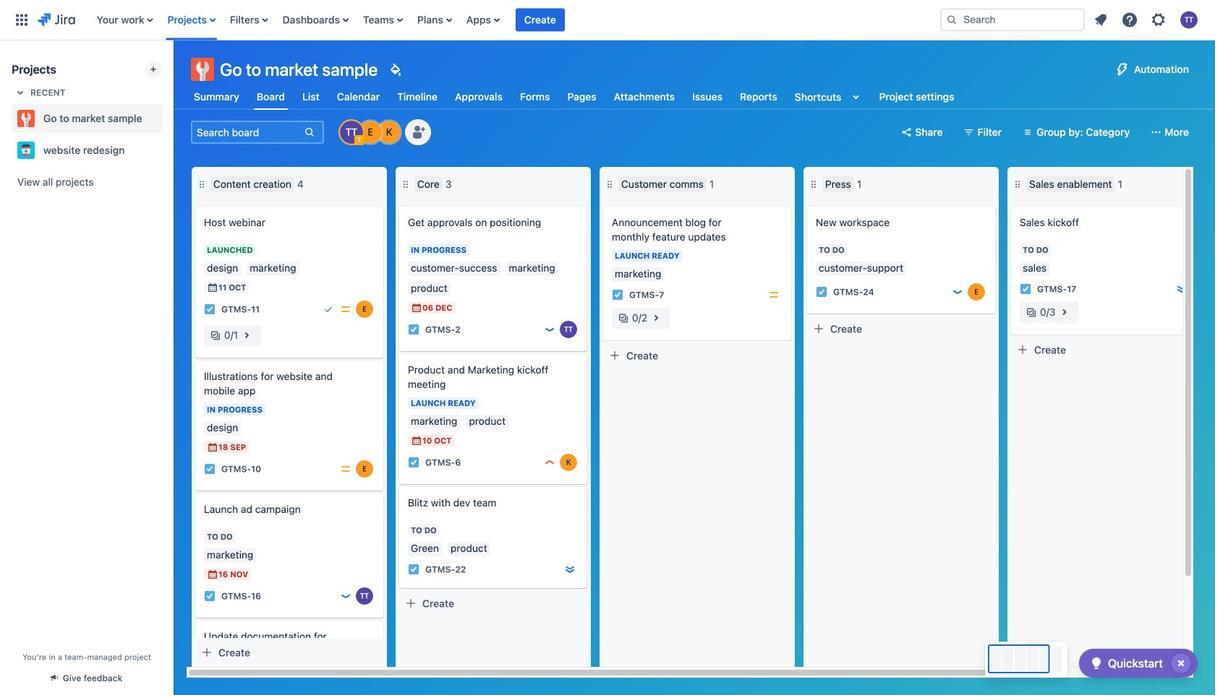 Task type: locate. For each thing, give the bounding box(es) containing it.
due date: 06 december 2023 image
[[411, 302, 423, 314]]

appswitcher icon image
[[13, 11, 30, 29]]

task image
[[1020, 284, 1032, 295], [612, 289, 624, 301], [408, 457, 420, 469], [204, 464, 216, 475], [408, 564, 420, 576], [204, 591, 216, 603]]

1 horizontal spatial create image
[[595, 197, 612, 214]]

1 vertical spatial medium image
[[340, 464, 352, 475]]

tab list
[[182, 84, 966, 110]]

low image
[[952, 287, 964, 298], [544, 324, 556, 336]]

collapse image
[[1177, 176, 1194, 193]]

1 horizontal spatial task image
[[408, 324, 420, 336]]

task image down due date: 06 december 2023 image
[[408, 324, 420, 336]]

create image
[[187, 197, 204, 214], [799, 197, 816, 214], [1003, 197, 1020, 214], [391, 344, 408, 362], [391, 478, 408, 495]]

banner
[[0, 0, 1215, 41]]

1 medium image from the top
[[340, 304, 352, 315]]

1 horizontal spatial terry turtle image
[[560, 321, 577, 339]]

0 horizontal spatial show subtasks image
[[238, 327, 255, 344]]

due date: 11 october 2023 image
[[207, 282, 218, 294]]

0 vertical spatial low image
[[952, 287, 964, 298]]

1 horizontal spatial low image
[[952, 287, 964, 298]]

lowest image
[[564, 564, 576, 576]]

1 add to starred image from the top
[[158, 110, 175, 127]]

eloisefrancis23 image for right low icon
[[968, 284, 985, 301]]

dismiss quickstart image
[[1170, 653, 1193, 676]]

task image for eloisefrancis23 image related to right low icon
[[816, 287, 828, 298]]

None search field
[[941, 8, 1085, 31]]

task image right medium image
[[816, 287, 828, 298]]

0 vertical spatial terry turtle image
[[560, 321, 577, 339]]

list item
[[516, 0, 565, 40]]

0 vertical spatial add to starred image
[[158, 110, 175, 127]]

0 horizontal spatial terry turtle image
[[356, 588, 373, 606]]

0 horizontal spatial task image
[[204, 304, 216, 315]]

task image
[[816, 287, 828, 298], [204, 304, 216, 315], [408, 324, 420, 336]]

2 medium image from the top
[[340, 464, 352, 475]]

1 vertical spatial show subtasks image
[[238, 327, 255, 344]]

list
[[90, 0, 929, 40], [1088, 7, 1207, 33]]

due date: 10 october 2023 image
[[411, 436, 423, 447]]

add to starred image
[[158, 110, 175, 127], [158, 142, 175, 159]]

show subtasks image
[[648, 310, 665, 327]]

0 horizontal spatial create image
[[391, 197, 408, 214]]

low image
[[340, 591, 352, 603]]

0 vertical spatial medium image
[[340, 304, 352, 315]]

medium image
[[768, 289, 780, 301]]

settings image
[[1150, 11, 1168, 29]]

1 vertical spatial terry turtle image
[[356, 588, 373, 606]]

0 vertical spatial task image
[[816, 287, 828, 298]]

1 vertical spatial low image
[[544, 324, 556, 336]]

done image
[[323, 304, 334, 315], [323, 304, 334, 315]]

1 vertical spatial task image
[[204, 304, 216, 315]]

terry turtle image
[[560, 321, 577, 339], [356, 588, 373, 606]]

2 add to starred image from the top
[[158, 142, 175, 159]]

2 vertical spatial task image
[[408, 324, 420, 336]]

core element
[[415, 177, 443, 192]]

medium image
[[340, 304, 352, 315], [340, 464, 352, 475]]

2 create image from the left
[[595, 197, 612, 214]]

eloisefrancis23 image for 1st medium icon from the bottom
[[356, 461, 373, 478]]

due date: 06 december 2023 image
[[411, 302, 423, 314]]

your profile and settings image
[[1181, 11, 1198, 29]]

jira image
[[38, 11, 75, 29], [38, 11, 75, 29]]

due date: 10 october 2023 image
[[411, 436, 423, 447]]

press element
[[823, 177, 854, 192]]

terry turtle image for left low icon
[[560, 321, 577, 339]]

help image
[[1121, 11, 1139, 29]]

1 horizontal spatial show subtasks image
[[1056, 304, 1073, 321]]

search image
[[946, 14, 958, 26]]

show subtasks image
[[1056, 304, 1073, 321], [238, 327, 255, 344]]

create image
[[391, 197, 408, 214], [595, 197, 612, 214]]

eloisefrancis23 image
[[968, 284, 985, 301], [356, 301, 373, 318], [356, 461, 373, 478]]

1 vertical spatial add to starred image
[[158, 142, 175, 159]]

sales enablement element
[[1027, 177, 1115, 192]]

task image down due date: 11 october 2023 icon
[[204, 304, 216, 315]]

primary element
[[9, 0, 929, 40]]

2 horizontal spatial task image
[[816, 287, 828, 298]]



Task type: describe. For each thing, give the bounding box(es) containing it.
task image for 1st medium icon from the top of the page
[[204, 304, 216, 315]]

set project background image
[[387, 61, 404, 78]]

Search board text field
[[192, 122, 302, 143]]

content creation element
[[211, 177, 294, 192]]

Search field
[[941, 8, 1085, 31]]

lowest image
[[1176, 284, 1188, 295]]

due date: 18 september 2023 image
[[207, 442, 218, 454]]

0 horizontal spatial low image
[[544, 324, 556, 336]]

automation image
[[1114, 61, 1132, 78]]

due date: 18 september 2023 image
[[207, 442, 218, 454]]

terry turtle image for low image
[[356, 588, 373, 606]]

0 horizontal spatial list
[[90, 0, 929, 40]]

customer comms element
[[619, 177, 707, 192]]

task image for left low icon's terry turtle icon
[[408, 324, 420, 336]]

collapse recent projects image
[[12, 84, 29, 101]]

add people image
[[409, 124, 427, 141]]

check image
[[1088, 655, 1105, 673]]

1 create image from the left
[[391, 197, 408, 214]]

due date: 16 november 2023 image
[[207, 569, 218, 581]]

1 horizontal spatial list
[[1088, 7, 1207, 33]]

kendallparks02 image
[[560, 454, 577, 472]]

0 vertical spatial show subtasks image
[[1056, 304, 1073, 321]]

sidebar navigation image
[[158, 58, 190, 87]]

due date: 11 october 2023 image
[[207, 282, 218, 294]]

due date: 16 november 2023 image
[[207, 569, 218, 581]]

notifications image
[[1092, 11, 1110, 29]]

create project image
[[148, 64, 159, 75]]

high image
[[544, 457, 556, 469]]



Task type: vqa. For each thing, say whether or not it's contained in the screenshot.
Oct 2023
no



